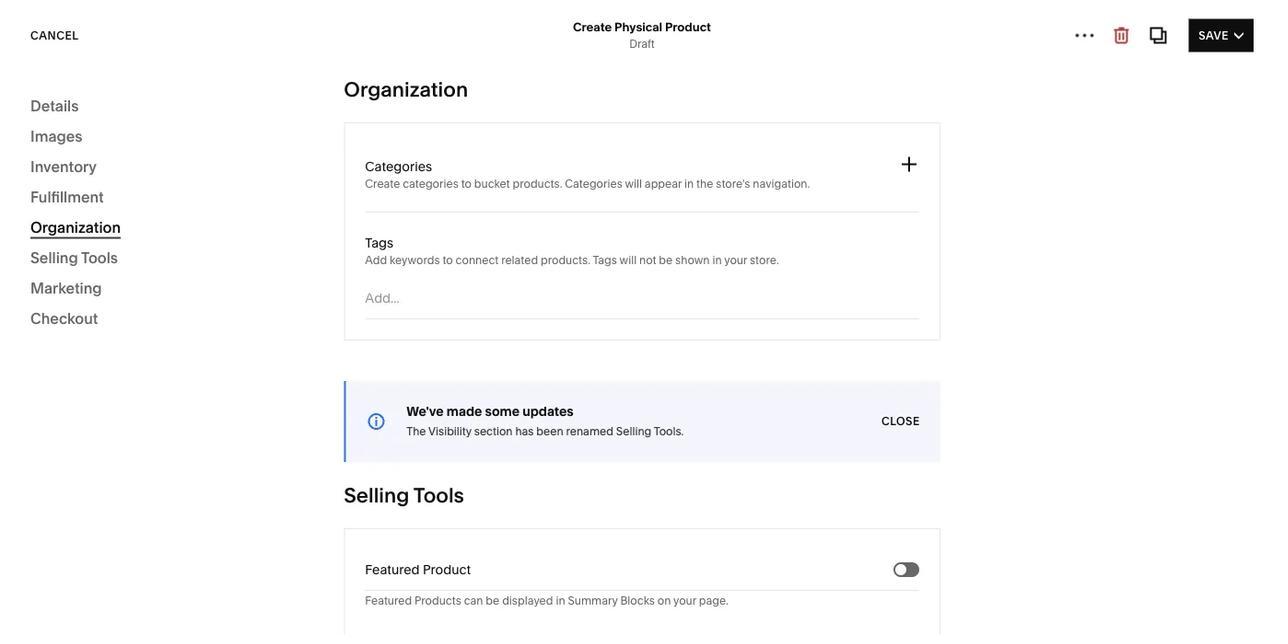 Task type: vqa. For each thing, say whether or not it's contained in the screenshot.
added.
no



Task type: locate. For each thing, give the bounding box(es) containing it.
products down inventory
[[41, 181, 96, 197]]

add up payments
[[365, 254, 387, 267]]

add inside payments add a way to get paid.
[[342, 300, 364, 314]]

the left store's
[[697, 177, 713, 191]]

store's
[[716, 177, 750, 191]]

0 vertical spatial categories
[[365, 159, 432, 175]]

product
[[535, 19, 577, 32]]

upgrade
[[537, 602, 591, 618]]

organization
[[655, 19, 722, 32], [344, 77, 468, 102], [30, 218, 121, 236]]

days.
[[502, 602, 534, 618]]

to
[[461, 177, 472, 191], [416, 219, 427, 233], [443, 254, 453, 267], [398, 300, 409, 314], [396, 562, 416, 587], [623, 602, 635, 618]]

products. right the bucket
[[513, 177, 562, 191]]

product
[[665, 19, 711, 34], [423, 563, 471, 578]]

1 vertical spatial categories
[[565, 177, 623, 191]]

organization up store
[[344, 77, 468, 102]]

featured
[[365, 563, 420, 578], [365, 595, 412, 608]]

1 horizontal spatial products
[[342, 201, 397, 216]]

1 horizontal spatial a
[[385, 381, 391, 395]]

categories
[[365, 159, 432, 175], [565, 177, 623, 191]]

0 vertical spatial products.
[[513, 177, 562, 191]]

the inside the 'categories create categories to bucket products. categories will appear in the store's navigation.'
[[697, 177, 713, 191]]

1 horizontal spatial now
[[594, 602, 620, 618]]

0 vertical spatial be
[[659, 254, 673, 267]]

made
[[447, 404, 482, 420]]

in
[[623, 19, 633, 32], [684, 177, 694, 191], [712, 254, 722, 267], [556, 595, 565, 608], [473, 602, 484, 618]]

selling tools link
[[41, 298, 215, 330]]

selling down images
[[30, 147, 78, 165]]

0 horizontal spatial now
[[450, 19, 473, 32]]

0 horizontal spatial product
[[423, 563, 471, 578]]

keywords
[[390, 254, 440, 267]]

0 vertical spatial get
[[411, 300, 429, 314]]

invoicing
[[41, 275, 97, 291]]

1 featured from the top
[[365, 563, 420, 578]]

will
[[625, 177, 642, 191], [620, 254, 637, 267]]

images
[[30, 127, 83, 145]]

inventory.
[[455, 219, 505, 233]]

your inside the products add products to your inventory.
[[429, 219, 452, 233]]

tools down "selling." on the bottom left
[[413, 483, 464, 508]]

create physical product draft
[[573, 19, 711, 51]]

1 horizontal spatial product
[[665, 19, 711, 34]]

0 horizontal spatial products
[[41, 181, 96, 197]]

0 horizontal spatial a
[[366, 300, 373, 314]]

products inside the products add products to your inventory.
[[342, 201, 397, 216]]

1 vertical spatial products
[[342, 201, 397, 216]]

1 horizontal spatial create
[[573, 19, 612, 34]]

Add... field
[[365, 288, 509, 309]]

2 vertical spatial the
[[661, 602, 681, 618]]

you
[[406, 19, 426, 32]]

will left appear
[[625, 177, 642, 191]]

product right physical
[[665, 19, 711, 34]]

to inside payments add a way to get paid.
[[398, 300, 409, 314]]

0 horizontal spatial tags
[[365, 235, 394, 251]]

be left "days."
[[486, 595, 500, 608]]

organization left the section.
[[655, 19, 722, 32]]

1 horizontal spatial organization
[[344, 77, 468, 102]]

a inside payments add a way to get paid.
[[366, 300, 373, 314]]

0 vertical spatial product
[[665, 19, 711, 34]]

selling tools
[[30, 249, 118, 267], [41, 306, 117, 322], [344, 483, 464, 508]]

1 vertical spatial add
[[365, 254, 387, 267]]

your right 'up'
[[358, 120, 401, 145]]

be
[[659, 254, 673, 267], [486, 595, 500, 608]]

2 vertical spatial add
[[342, 300, 364, 314]]

2 vertical spatial products
[[415, 595, 461, 608]]

be right not
[[659, 254, 673, 267]]

selling inside we've made some updates the visibility section has been renamed selling tools.
[[616, 425, 652, 439]]

selling tools up invoicing
[[30, 249, 118, 267]]

subscription choose a subscription plan.
[[342, 363, 487, 395]]

products
[[366, 219, 414, 233]]

can left 14
[[464, 595, 483, 608]]

edit site button
[[1181, 30, 1255, 64]]

selling left tools.
[[616, 425, 652, 439]]

categories create categories to bucket products. categories will appear in the store's navigation.
[[365, 159, 810, 191]]

to right products
[[416, 219, 427, 233]]

a left way
[[366, 300, 373, 314]]

2 horizontal spatial the
[[697, 177, 713, 191]]

products down sell
[[415, 595, 461, 608]]

2 featured from the top
[[365, 595, 412, 608]]

selling tools down marketing
[[41, 306, 117, 322]]

add for products
[[342, 219, 364, 233]]

2 vertical spatial organization
[[30, 218, 121, 236]]

create
[[573, 19, 612, 34], [365, 177, 400, 191]]

in right appear
[[684, 177, 694, 191]]

save
[[1199, 29, 1229, 42]]

your
[[383, 602, 411, 618]]

1 vertical spatial a
[[385, 381, 391, 395]]

0 horizontal spatial organization
[[30, 218, 121, 236]]

we've
[[406, 404, 444, 420]]

bucket
[[474, 177, 510, 191]]

set up your store
[[291, 120, 456, 145]]

0 horizontal spatial categories
[[365, 159, 432, 175]]

0 vertical spatial a
[[366, 300, 373, 314]]

featured up your on the left of the page
[[365, 563, 420, 578]]

ways
[[342, 562, 392, 587]]

1 vertical spatial featured
[[365, 595, 412, 608]]

add inside the products add products to your inventory.
[[342, 219, 364, 233]]

details
[[30, 97, 79, 115]]

discounts link
[[41, 236, 215, 267]]

will left not
[[620, 254, 637, 267]]

marketing
[[30, 279, 102, 297]]

selling
[[30, 147, 78, 165], [30, 249, 78, 267], [41, 306, 82, 322], [616, 425, 652, 439], [344, 483, 409, 508]]

now left adjust
[[450, 19, 473, 32]]

to inside the products add products to your inventory.
[[416, 219, 427, 233]]

2 horizontal spatial products
[[415, 595, 461, 608]]

1 vertical spatial get
[[638, 602, 658, 618]]

can right you
[[429, 19, 448, 32]]

payments add a way to get paid.
[[342, 282, 457, 314]]

0 horizontal spatial can
[[429, 19, 448, 32]]

products up products
[[342, 201, 397, 216]]

categories
[[403, 177, 459, 191]]

1 horizontal spatial be
[[659, 254, 673, 267]]

1 vertical spatial tags
[[593, 254, 617, 267]]

to inside the 'categories create categories to bucket products. categories will appear in the store's navigation.'
[[461, 177, 472, 191]]

categories left appear
[[565, 177, 623, 191]]

0 horizontal spatial the
[[635, 19, 652, 32]]

ends
[[440, 602, 470, 618]]

get left paid.
[[411, 300, 429, 314]]

products. inside 'tags add keywords to connect related products. tags will not be shown in your store.'
[[541, 254, 590, 267]]

adjust
[[475, 19, 507, 32]]

tools
[[81, 249, 118, 267], [85, 306, 117, 322], [413, 483, 464, 508]]

your left inventory.
[[429, 219, 452, 233]]

categories up 'categories'
[[365, 159, 432, 175]]

in left 14
[[473, 602, 484, 618]]

featured down more ways to sell
[[365, 595, 412, 608]]

add
[[342, 219, 364, 233], [365, 254, 387, 267], [342, 300, 364, 314]]

products link
[[41, 173, 215, 205]]

1 horizontal spatial the
[[661, 602, 681, 618]]

0 vertical spatial organization
[[655, 19, 722, 32]]

draft
[[629, 37, 655, 51]]

your left store.
[[724, 254, 747, 267]]

store.
[[750, 254, 779, 267]]

the
[[406, 425, 426, 439]]

create inside the 'categories create categories to bucket products. categories will appear in the store's navigation.'
[[365, 177, 400, 191]]

in left summary
[[556, 595, 565, 608]]

to left the bucket
[[461, 177, 472, 191]]

displayed
[[502, 595, 553, 608]]

1 vertical spatial be
[[486, 595, 500, 608]]

your
[[510, 19, 533, 32], [358, 120, 401, 145], [429, 219, 452, 233], [724, 254, 747, 267], [673, 595, 696, 608], [756, 602, 782, 618]]

add down payments
[[342, 300, 364, 314]]

the
[[635, 19, 652, 32], [697, 177, 713, 191], [661, 602, 681, 618]]

create inside create physical product draft
[[573, 19, 612, 34]]

tools up invoicing link
[[81, 249, 118, 267]]

0 vertical spatial add
[[342, 219, 364, 233]]

close
[[881, 415, 920, 428]]

1 vertical spatial products.
[[541, 254, 590, 267]]

your inside 'tags add keywords to connect related products. tags will not be shown in your store.'
[[724, 254, 747, 267]]

products.
[[513, 177, 562, 191], [541, 254, 590, 267]]

the up draft
[[635, 19, 652, 32]]

tags
[[365, 235, 394, 251], [593, 254, 617, 267]]

and
[[380, 462, 400, 476]]

0 vertical spatial products
[[41, 181, 96, 197]]

1 vertical spatial will
[[620, 254, 637, 267]]

shown
[[675, 254, 710, 267]]

1 vertical spatial the
[[697, 177, 713, 191]]

visibility
[[579, 19, 621, 32]]

navigation.
[[753, 177, 810, 191]]

selling down live
[[344, 483, 409, 508]]

tags left not
[[593, 254, 617, 267]]

a down subscription at the bottom of the page
[[385, 381, 391, 395]]

a for subscription
[[385, 381, 391, 395]]

organization up discounts
[[30, 218, 121, 236]]

selling tools down start
[[344, 483, 464, 508]]

get left most
[[638, 602, 658, 618]]

1 horizontal spatial can
[[464, 595, 483, 608]]

tags down products
[[365, 235, 394, 251]]

tools down invoicing link
[[85, 306, 117, 322]]

trial
[[414, 602, 437, 618]]

1 horizontal spatial get
[[638, 602, 658, 618]]

product up ends
[[423, 563, 471, 578]]

selling down marketing
[[41, 306, 82, 322]]

add inside 'tags add keywords to connect related products. tags will not be shown in your store.'
[[365, 254, 387, 267]]

0 vertical spatial will
[[625, 177, 642, 191]]

add left products
[[342, 219, 364, 233]]

edit
[[1191, 40, 1217, 53]]

None checkbox
[[895, 565, 906, 576]]

cancel
[[30, 29, 79, 42]]

0 vertical spatial tags
[[365, 235, 394, 251]]

0 horizontal spatial get
[[411, 300, 429, 314]]

set
[[291, 120, 324, 145]]

the left most
[[661, 602, 681, 618]]

to right way
[[398, 300, 409, 314]]

tools.
[[654, 425, 684, 439]]

0 horizontal spatial create
[[365, 177, 400, 191]]

0 vertical spatial create
[[573, 19, 612, 34]]

a inside subscription choose a subscription plan.
[[385, 381, 391, 395]]

get
[[411, 300, 429, 314], [638, 602, 658, 618]]

orders link
[[41, 205, 215, 236]]

create up products
[[365, 177, 400, 191]]

tags add keywords to connect related products. tags will not be shown in your store.
[[365, 235, 779, 267]]

to left "connect"
[[443, 254, 453, 267]]

0 vertical spatial featured
[[365, 563, 420, 578]]

create left physical
[[573, 19, 612, 34]]

now left blocks
[[594, 602, 620, 618]]

in right shown
[[712, 254, 722, 267]]

store
[[406, 120, 456, 145]]

1 vertical spatial create
[[365, 177, 400, 191]]

products. right related
[[541, 254, 590, 267]]

more
[[286, 562, 338, 587]]



Task type: describe. For each thing, give the bounding box(es) containing it.
has
[[515, 425, 534, 439]]

some
[[485, 404, 520, 420]]

way
[[375, 300, 396, 314]]

add for payments
[[342, 300, 364, 314]]

subscription
[[394, 381, 459, 395]]

featured product
[[365, 563, 471, 578]]

products for products add products to your inventory.
[[342, 201, 397, 216]]

been
[[536, 425, 563, 439]]

orders
[[41, 212, 83, 228]]

renamed
[[566, 425, 613, 439]]

publish
[[342, 444, 387, 460]]

of
[[741, 602, 753, 618]]

0 vertical spatial the
[[635, 19, 652, 32]]

on
[[657, 595, 671, 608]]

out
[[718, 602, 738, 618]]

2 horizontal spatial organization
[[655, 19, 722, 32]]

appear
[[645, 177, 682, 191]]

products for products
[[41, 181, 96, 197]]

1 horizontal spatial tags
[[593, 254, 617, 267]]

website link
[[30, 113, 205, 135]]

your right of
[[756, 602, 782, 618]]

0 horizontal spatial be
[[486, 595, 500, 608]]

featured for featured product
[[365, 563, 420, 578]]

edit site
[[1191, 40, 1245, 53]]

selling link
[[30, 146, 205, 168]]

featured for featured products can be displayed in summary blocks on your page.
[[365, 595, 412, 608]]

subscription
[[342, 363, 420, 379]]

inventory
[[30, 158, 97, 175]]

related
[[501, 254, 538, 267]]

your trial ends in 14 days. upgrade now to get the most out of your site.
[[383, 602, 810, 618]]

0 vertical spatial can
[[429, 19, 448, 32]]

paid.
[[431, 300, 457, 314]]

in inside 'tags add keywords to connect related products. tags will not be shown in your store.'
[[712, 254, 722, 267]]

1 vertical spatial tools
[[85, 306, 117, 322]]

close button
[[881, 405, 920, 439]]

to inside 'tags add keywords to connect related products. tags will not be shown in your store.'
[[443, 254, 453, 267]]

will inside 'tags add keywords to connect related products. tags will not be shown in your store.'
[[620, 254, 637, 267]]

1 vertical spatial product
[[423, 563, 471, 578]]

plan.
[[462, 381, 487, 395]]

in up draft
[[623, 19, 633, 32]]

the for get
[[661, 602, 681, 618]]

discounts
[[41, 244, 102, 259]]

connect
[[456, 254, 499, 267]]

1 vertical spatial organization
[[344, 77, 468, 102]]

products add products to your inventory.
[[342, 201, 505, 233]]

site
[[1220, 40, 1245, 53]]

to left on
[[623, 602, 635, 618]]

0 vertical spatial now
[[450, 19, 473, 32]]

invoicing link
[[41, 267, 215, 298]]

choose
[[342, 381, 382, 395]]

selling.
[[429, 462, 466, 476]]

start
[[403, 462, 426, 476]]

1 vertical spatial selling tools
[[41, 306, 117, 322]]

featured products can be displayed in summary blocks on your page.
[[365, 595, 729, 608]]

most
[[684, 602, 715, 618]]

physical
[[615, 19, 662, 34]]

0 vertical spatial tools
[[81, 249, 118, 267]]

section
[[474, 425, 513, 439]]

1 vertical spatial can
[[464, 595, 483, 608]]

summary
[[568, 595, 618, 608]]

fulfillment
[[30, 188, 104, 206]]

products. inside the 'categories create categories to bucket products. categories will appear in the store's navigation.'
[[513, 177, 562, 191]]

updates
[[522, 404, 574, 420]]

payments
[[342, 282, 402, 298]]

cancel button
[[30, 19, 79, 52]]

your right on
[[673, 595, 696, 608]]

the for in
[[697, 177, 713, 191]]

2 vertical spatial selling tools
[[344, 483, 464, 508]]

visibility
[[428, 425, 472, 439]]

selling inside "link"
[[30, 147, 78, 165]]

get inside payments add a way to get paid.
[[411, 300, 429, 314]]

product inside create physical product draft
[[665, 19, 711, 34]]

1 horizontal spatial categories
[[565, 177, 623, 191]]

checkout
[[30, 310, 98, 327]]

you can now adjust your product visibility in the organization section.
[[406, 19, 766, 32]]

add for tags
[[365, 254, 387, 267]]

up
[[328, 120, 354, 145]]

blocks
[[620, 595, 655, 608]]

your right adjust
[[510, 19, 533, 32]]

not
[[639, 254, 656, 267]]

0 vertical spatial selling tools
[[30, 249, 118, 267]]

2 vertical spatial tools
[[413, 483, 464, 508]]

publish go live and start selling.
[[342, 444, 466, 476]]

sell
[[421, 562, 455, 587]]

will inside the 'categories create categories to bucket products. categories will appear in the store's navigation.'
[[625, 177, 642, 191]]

save button
[[1189, 19, 1254, 52]]

be inside 'tags add keywords to connect related products. tags will not be shown in your store.'
[[659, 254, 673, 267]]

more ways to sell
[[286, 562, 455, 587]]

website
[[30, 114, 88, 132]]

in inside the 'categories create categories to bucket products. categories will appear in the store's navigation.'
[[684, 177, 694, 191]]

site.
[[786, 602, 810, 618]]

we've made some updates the visibility section has been renamed selling tools.
[[406, 404, 684, 439]]

selling up invoicing
[[30, 249, 78, 267]]

page.
[[699, 595, 729, 608]]

to left sell
[[396, 562, 416, 587]]

go
[[342, 462, 357, 476]]

live
[[360, 462, 378, 476]]

a for payments
[[366, 300, 373, 314]]

14
[[487, 602, 499, 618]]

1 vertical spatial now
[[594, 602, 620, 618]]



